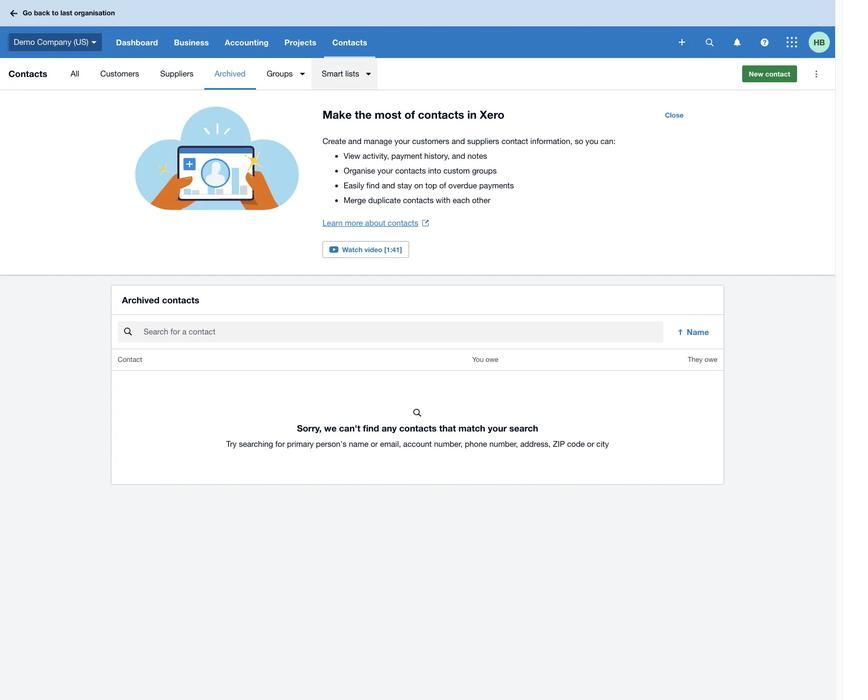 Task type: vqa. For each thing, say whether or not it's contained in the screenshot.
top
yes



Task type: describe. For each thing, give the bounding box(es) containing it.
2 or from the left
[[587, 440, 594, 449]]

for
[[275, 440, 285, 449]]

suppliers
[[467, 137, 499, 146]]

contacts inside popup button
[[332, 37, 367, 47]]

each
[[453, 196, 470, 205]]

1 vertical spatial contact
[[502, 137, 528, 146]]

information,
[[531, 137, 573, 146]]

stay
[[397, 181, 412, 190]]

address,
[[520, 440, 551, 449]]

owe for you owe
[[486, 356, 499, 364]]

all
[[71, 69, 79, 78]]

suppliers button
[[150, 58, 204, 90]]

you owe
[[472, 356, 499, 364]]

primary
[[287, 440, 314, 449]]

you
[[586, 137, 599, 146]]

1 or from the left
[[371, 440, 378, 449]]

manage
[[364, 137, 392, 146]]

go
[[23, 9, 32, 17]]

easily
[[344, 181, 364, 190]]

svg image inside demo company (us) popup button
[[91, 41, 96, 44]]

contacts inside contact list table "element"
[[399, 423, 437, 434]]

and up custom
[[452, 152, 465, 161]]

groups button
[[256, 58, 311, 90]]

learn
[[323, 219, 343, 228]]

navigation containing dashboard
[[108, 26, 672, 58]]

1 number, from the left
[[434, 440, 463, 449]]

watch video [1:41] button
[[323, 241, 409, 258]]

more
[[345, 219, 363, 228]]

business button
[[166, 26, 217, 58]]

you
[[472, 356, 484, 364]]

merge duplicate contacts with each other
[[344, 196, 491, 205]]

find inside contact list table "element"
[[363, 423, 379, 434]]

in
[[467, 108, 477, 121]]

(us)
[[74, 37, 89, 46]]

watch video [1:41]
[[342, 246, 402, 254]]

customers
[[100, 69, 139, 78]]

duplicate
[[368, 196, 401, 205]]

sorry, we can't find any contacts that match your search
[[297, 423, 538, 434]]

contacts button
[[325, 26, 375, 58]]

projects
[[285, 37, 317, 47]]

smart
[[322, 69, 343, 78]]

1 vertical spatial of
[[439, 181, 446, 190]]

notes
[[468, 152, 487, 161]]

phone
[[465, 440, 487, 449]]

the
[[355, 108, 372, 121]]

name button
[[670, 322, 718, 343]]

projects button
[[277, 26, 325, 58]]

most
[[375, 108, 402, 121]]

back
[[34, 9, 50, 17]]

to
[[52, 9, 59, 17]]

try
[[226, 440, 237, 449]]

archived contacts
[[122, 295, 199, 306]]

business
[[174, 37, 209, 47]]

archived button
[[204, 58, 256, 90]]

view activity, payment history, and notes
[[344, 152, 487, 161]]

payments
[[479, 181, 514, 190]]

overdue
[[449, 181, 477, 190]]

any
[[382, 423, 397, 434]]

archived for archived
[[215, 69, 246, 78]]

svg image inside "go back to last organisation" 'link'
[[10, 10, 17, 17]]

learn more about contacts
[[323, 219, 418, 228]]

smart lists
[[322, 69, 359, 78]]

they
[[688, 356, 703, 364]]

accounting button
[[217, 26, 277, 58]]

so
[[575, 137, 583, 146]]

they owe
[[688, 356, 718, 364]]

1 horizontal spatial your
[[395, 137, 410, 146]]

1 vertical spatial contacts
[[8, 68, 47, 79]]

0 horizontal spatial of
[[405, 108, 415, 121]]

learn more about contacts link
[[323, 216, 429, 231]]

match
[[459, 423, 486, 434]]

hb
[[814, 37, 825, 47]]

[1:41]
[[384, 246, 402, 254]]

customers
[[412, 137, 450, 146]]

and up view
[[348, 137, 362, 146]]

accounting
[[225, 37, 269, 47]]

view
[[344, 152, 361, 161]]

demo company (us) button
[[0, 26, 108, 58]]

archived for archived contacts
[[122, 295, 160, 306]]

watch
[[342, 246, 363, 254]]

searching
[[239, 440, 273, 449]]



Task type: locate. For each thing, give the bounding box(es) containing it.
other
[[472, 196, 491, 205]]

0 vertical spatial find
[[367, 181, 380, 190]]

city
[[597, 440, 609, 449]]

1 horizontal spatial archived
[[215, 69, 246, 78]]

2 number, from the left
[[490, 440, 518, 449]]

0 horizontal spatial owe
[[486, 356, 499, 364]]

top
[[426, 181, 437, 190]]

close
[[665, 111, 684, 119]]

contacts
[[418, 108, 464, 121], [395, 166, 426, 175], [403, 196, 434, 205], [388, 219, 418, 228], [162, 295, 199, 306], [399, 423, 437, 434]]

code
[[567, 440, 585, 449]]

0 horizontal spatial contact
[[502, 137, 528, 146]]

banner containing hb
[[0, 0, 835, 58]]

owe
[[486, 356, 499, 364], [705, 356, 718, 364]]

zip
[[553, 440, 565, 449]]

or
[[371, 440, 378, 449], [587, 440, 594, 449]]

video
[[365, 246, 382, 254]]

create
[[323, 137, 346, 146]]

0 vertical spatial of
[[405, 108, 415, 121]]

name
[[349, 440, 369, 449]]

smart lists menu item
[[311, 58, 378, 90]]

create and manage your customers and suppliers contact information, so you can:
[[323, 137, 616, 146]]

owe right they
[[705, 356, 718, 364]]

1 horizontal spatial svg image
[[679, 39, 685, 45]]

svg image
[[10, 10, 17, 17], [761, 38, 769, 46], [679, 39, 685, 45]]

into
[[428, 166, 441, 175]]

of right top
[[439, 181, 446, 190]]

your inside contact list table "element"
[[488, 423, 507, 434]]

account
[[403, 440, 432, 449]]

email,
[[380, 440, 401, 449]]

or right name
[[371, 440, 378, 449]]

owe right "you"
[[486, 356, 499, 364]]

or left city
[[587, 440, 594, 449]]

can't
[[339, 423, 361, 434]]

number, down the search
[[490, 440, 518, 449]]

banner
[[0, 0, 835, 58]]

demo
[[14, 37, 35, 46]]

contact
[[118, 356, 142, 364]]

navigation
[[108, 26, 672, 58]]

and up duplicate
[[382, 181, 395, 190]]

svg image
[[787, 37, 797, 48], [706, 38, 714, 46], [734, 38, 741, 46], [91, 41, 96, 44]]

contact right suppliers
[[502, 137, 528, 146]]

company
[[37, 37, 71, 46]]

number, down the that
[[434, 440, 463, 449]]

find
[[367, 181, 380, 190], [363, 423, 379, 434]]

contact inside button
[[766, 70, 791, 78]]

contacts
[[332, 37, 367, 47], [8, 68, 47, 79]]

lists
[[345, 69, 359, 78]]

your down the "activity,"
[[378, 166, 393, 175]]

0 horizontal spatial number,
[[434, 440, 463, 449]]

custom
[[444, 166, 470, 175]]

of right the most
[[405, 108, 415, 121]]

your
[[395, 137, 410, 146], [378, 166, 393, 175], [488, 423, 507, 434]]

organisation
[[74, 9, 115, 17]]

1 horizontal spatial contacts
[[332, 37, 367, 47]]

contacts up lists
[[332, 37, 367, 47]]

organise
[[344, 166, 375, 175]]

new contact
[[749, 70, 791, 78]]

about
[[365, 219, 386, 228]]

2 owe from the left
[[705, 356, 718, 364]]

try searching for primary person's name or email, account number, phone number, address, zip code or city
[[226, 440, 609, 449]]

0 horizontal spatial or
[[371, 440, 378, 449]]

your right match
[[488, 423, 507, 434]]

with
[[436, 196, 451, 205]]

merge
[[344, 196, 366, 205]]

Search for a contact field
[[143, 322, 664, 342]]

hb button
[[809, 26, 835, 58]]

easily find and stay on top of overdue payments
[[344, 181, 514, 190]]

1 horizontal spatial contact
[[766, 70, 791, 78]]

0 vertical spatial your
[[395, 137, 410, 146]]

menu containing all
[[60, 58, 734, 90]]

0 horizontal spatial contacts
[[8, 68, 47, 79]]

1 horizontal spatial or
[[587, 440, 594, 449]]

payment
[[391, 152, 422, 161]]

that
[[439, 423, 456, 434]]

suppliers
[[160, 69, 194, 78]]

can:
[[601, 137, 616, 146]]

of
[[405, 108, 415, 121], [439, 181, 446, 190]]

name
[[687, 328, 709, 337]]

customers button
[[90, 58, 150, 90]]

number,
[[434, 440, 463, 449], [490, 440, 518, 449]]

groups
[[267, 69, 293, 78]]

1 horizontal spatial of
[[439, 181, 446, 190]]

0 horizontal spatial archived
[[122, 295, 160, 306]]

find left any
[[363, 423, 379, 434]]

we
[[324, 423, 337, 434]]

your up the payment
[[395, 137, 410, 146]]

menu
[[60, 58, 734, 90]]

1 vertical spatial your
[[378, 166, 393, 175]]

1 horizontal spatial number,
[[490, 440, 518, 449]]

on
[[414, 181, 423, 190]]

last
[[60, 9, 72, 17]]

0 vertical spatial archived
[[215, 69, 246, 78]]

1 vertical spatial find
[[363, 423, 379, 434]]

search
[[510, 423, 538, 434]]

person's
[[316, 440, 347, 449]]

sorry,
[[297, 423, 322, 434]]

1 owe from the left
[[486, 356, 499, 364]]

make the most of contacts in xero
[[323, 108, 505, 121]]

2 horizontal spatial your
[[488, 423, 507, 434]]

0 vertical spatial contact
[[766, 70, 791, 78]]

2 vertical spatial your
[[488, 423, 507, 434]]

2 horizontal spatial svg image
[[761, 38, 769, 46]]

0 vertical spatial contacts
[[332, 37, 367, 47]]

all button
[[60, 58, 90, 90]]

go back to last organisation
[[23, 9, 115, 17]]

new
[[749, 70, 764, 78]]

smart lists button
[[311, 58, 378, 90]]

history,
[[424, 152, 450, 161]]

go back to last organisation link
[[6, 4, 121, 23]]

contacts down demo
[[8, 68, 47, 79]]

actions menu image
[[806, 63, 827, 84]]

0 horizontal spatial your
[[378, 166, 393, 175]]

1 horizontal spatial owe
[[705, 356, 718, 364]]

archived inside button
[[215, 69, 246, 78]]

groups
[[472, 166, 497, 175]]

demo company (us)
[[14, 37, 89, 46]]

and left suppliers
[[452, 137, 465, 146]]

contact right new
[[766, 70, 791, 78]]

1 vertical spatial archived
[[122, 295, 160, 306]]

activity,
[[363, 152, 389, 161]]

contact list table element
[[111, 350, 724, 485]]

owe for they owe
[[705, 356, 718, 364]]

organise your contacts into custom groups
[[344, 166, 497, 175]]

new contact button
[[742, 65, 797, 82]]

make
[[323, 108, 352, 121]]

0 horizontal spatial svg image
[[10, 10, 17, 17]]

xero
[[480, 108, 505, 121]]

find up duplicate
[[367, 181, 380, 190]]



